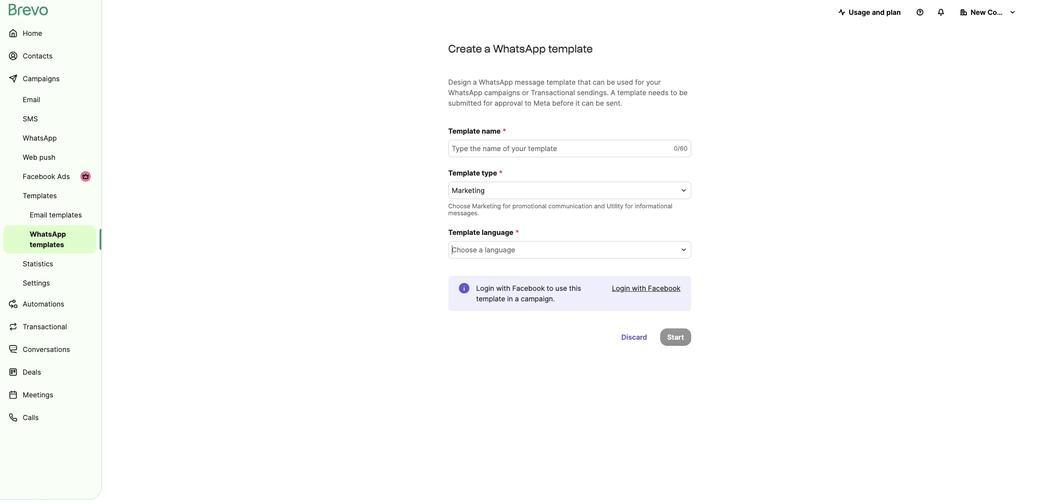 Task type: describe. For each thing, give the bounding box(es) containing it.
before
[[552, 99, 574, 107]]

meetings
[[23, 390, 53, 399]]

type
[[482, 169, 497, 177]]

login for login with facebook
[[612, 284, 630, 293]]

0 vertical spatial language
[[482, 228, 514, 237]]

1 vertical spatial to
[[525, 99, 532, 107]]

or
[[522, 88, 529, 97]]

choose for choose marketing for promotional communication and utility for informational messages.
[[448, 202, 470, 210]]

a inside the login with facebook to use this template in a campaign.
[[515, 294, 519, 303]]

settings link
[[3, 274, 96, 292]]

whatsapp up campaigns
[[479, 78, 513, 86]]

1 horizontal spatial be
[[607, 78, 615, 86]]

choose for choose a language
[[452, 245, 477, 254]]

login with facebook link
[[612, 283, 681, 294]]

needs
[[649, 88, 669, 97]]

automations link
[[3, 294, 96, 314]]

discard button
[[614, 328, 654, 346]]

0
[[674, 145, 678, 152]]

campaigns link
[[3, 68, 96, 89]]

sendings.
[[577, 88, 609, 97]]

plan
[[887, 8, 901, 17]]

0 horizontal spatial facebook
[[23, 172, 55, 181]]

discard
[[621, 333, 647, 342]]

a for create
[[485, 42, 491, 55]]

left___rvooi image
[[82, 173, 89, 180]]

use
[[556, 284, 567, 293]]

approval
[[495, 99, 523, 107]]

whatsapp templates
[[30, 230, 66, 249]]

your
[[646, 78, 661, 86]]

new
[[971, 8, 986, 17]]

ads
[[57, 172, 70, 181]]

messages.
[[448, 209, 479, 217]]

1 vertical spatial be
[[679, 88, 688, 97]]

conversations
[[23, 345, 70, 354]]

choose a language button
[[448, 241, 691, 259]]

in
[[507, 294, 513, 303]]

marketing inside popup button
[[452, 186, 485, 195]]

none field inside the choose a language popup button
[[452, 245, 677, 255]]

used
[[617, 78, 633, 86]]

facebook for login with facebook to use this template in a campaign.
[[512, 284, 545, 293]]

web
[[23, 153, 37, 162]]

deals link
[[3, 362, 96, 383]]

contacts link
[[3, 45, 96, 66]]

* for template language *
[[515, 228, 519, 237]]

calls link
[[3, 407, 96, 428]]

this
[[569, 284, 581, 293]]

email for email templates
[[30, 211, 47, 219]]

contacts
[[23, 52, 53, 60]]

campaign.
[[521, 294, 555, 303]]

campaigns
[[484, 88, 520, 97]]

language inside popup button
[[485, 245, 515, 254]]

whatsapp link
[[3, 129, 96, 147]]

new company
[[971, 8, 1020, 17]]

deals
[[23, 368, 41, 377]]

1 vertical spatial can
[[582, 99, 594, 107]]

transactional inside design a whatsapp message template that can be used for your whatsapp campaigns or transactional sendings. a template needs to be submitted for approval to meta before it can be sent.
[[531, 88, 575, 97]]

templates for email templates
[[49, 211, 82, 219]]

company
[[988, 8, 1020, 17]]

design
[[448, 78, 471, 86]]

sent.
[[606, 99, 623, 107]]

with for login with facebook
[[632, 284, 646, 293]]

template down used
[[617, 88, 647, 97]]

automations
[[23, 300, 64, 308]]

templates link
[[3, 187, 96, 204]]

create a whatsapp template
[[448, 42, 593, 55]]

0 / 60
[[674, 145, 688, 152]]

Type the name of your template text field
[[448, 140, 691, 157]]

email templates
[[30, 211, 82, 219]]

60
[[680, 145, 688, 152]]

template name *
[[448, 127, 507, 135]]

informational
[[635, 202, 673, 210]]

campaigns
[[23, 74, 60, 83]]

facebook for login with facebook
[[648, 284, 681, 293]]

for down campaigns
[[484, 99, 493, 107]]

submitted
[[448, 99, 482, 107]]

statistics link
[[3, 255, 96, 273]]

template inside the login with facebook to use this template in a campaign.
[[476, 294, 505, 303]]



Task type: vqa. For each thing, say whether or not it's contained in the screenshot.
ROBINSON
no



Task type: locate. For each thing, give the bounding box(es) containing it.
0 horizontal spatial be
[[596, 99, 604, 107]]

new company button
[[953, 3, 1023, 21]]

1 horizontal spatial login
[[612, 284, 630, 293]]

be up the a
[[607, 78, 615, 86]]

language up choose a language
[[482, 228, 514, 237]]

transactional
[[531, 88, 575, 97], [23, 322, 67, 331]]

promotional
[[513, 202, 547, 210]]

login with facebook
[[612, 284, 681, 293]]

template
[[548, 42, 593, 55], [547, 78, 576, 86], [617, 88, 647, 97], [476, 294, 505, 303]]

* down "promotional" at the top of page
[[515, 228, 519, 237]]

1 vertical spatial choose
[[452, 245, 477, 254]]

email link
[[3, 91, 96, 108]]

that
[[578, 78, 591, 86]]

0 vertical spatial be
[[607, 78, 615, 86]]

email inside email link
[[23, 95, 40, 104]]

a inside design a whatsapp message template that can be used for your whatsapp campaigns or transactional sendings. a template needs to be submitted for approval to meta before it can be sent.
[[473, 78, 477, 86]]

web push link
[[3, 149, 96, 166]]

choose inside the choose marketing for promotional communication and utility for informational messages.
[[448, 202, 470, 210]]

marketing up the template language *
[[472, 202, 501, 210]]

and inside the choose marketing for promotional communication and utility for informational messages.
[[594, 202, 605, 210]]

whatsapp
[[493, 42, 546, 55], [479, 78, 513, 86], [448, 88, 482, 97], [23, 134, 57, 142], [30, 230, 66, 238]]

to inside the login with facebook to use this template in a campaign.
[[547, 284, 554, 293]]

a right create
[[485, 42, 491, 55]]

choose
[[448, 202, 470, 210], [452, 245, 477, 254]]

for left "promotional" at the top of page
[[503, 202, 511, 210]]

and left utility
[[594, 202, 605, 210]]

0 vertical spatial to
[[671, 88, 677, 97]]

1 horizontal spatial and
[[872, 8, 885, 17]]

and left plan
[[872, 8, 885, 17]]

usage
[[849, 8, 870, 17]]

templates
[[23, 191, 57, 200]]

0 vertical spatial email
[[23, 95, 40, 104]]

a for choose
[[479, 245, 483, 254]]

templates for whatsapp templates
[[30, 240, 64, 249]]

whatsapp up submitted
[[448, 88, 482, 97]]

to right 'needs'
[[671, 88, 677, 97]]

a right in
[[515, 294, 519, 303]]

2 vertical spatial be
[[596, 99, 604, 107]]

* right type
[[499, 169, 503, 177]]

transactional down automations
[[23, 322, 67, 331]]

template left in
[[476, 294, 505, 303]]

usage and plan
[[849, 8, 901, 17]]

with for login with facebook to use this template in a campaign.
[[496, 284, 510, 293]]

home link
[[3, 23, 96, 44]]

templates
[[49, 211, 82, 219], [30, 240, 64, 249]]

template left type
[[448, 169, 480, 177]]

can right it
[[582, 99, 594, 107]]

* for template type *
[[499, 169, 503, 177]]

a down the template language *
[[479, 245, 483, 254]]

2 vertical spatial template
[[448, 228, 480, 237]]

1 vertical spatial templates
[[30, 240, 64, 249]]

be right 'needs'
[[679, 88, 688, 97]]

to left use
[[547, 284, 554, 293]]

1 template from the top
[[448, 127, 480, 135]]

choose a language
[[452, 245, 515, 254]]

* right name
[[503, 127, 507, 135]]

whatsapp down email templates link
[[30, 230, 66, 238]]

template type *
[[448, 169, 503, 177]]

template for template language
[[448, 228, 480, 237]]

*
[[503, 127, 507, 135], [499, 169, 503, 177], [515, 228, 519, 237]]

for left your
[[635, 78, 644, 86]]

1 horizontal spatial facebook
[[512, 284, 545, 293]]

1 horizontal spatial with
[[632, 284, 646, 293]]

choose up the template language *
[[448, 202, 470, 210]]

1 vertical spatial *
[[499, 169, 503, 177]]

communication
[[549, 202, 593, 210]]

facebook ads link
[[3, 168, 96, 185]]

template for template type
[[448, 169, 480, 177]]

login with facebook to use this template in a campaign.
[[476, 284, 581, 303]]

0 vertical spatial choose
[[448, 202, 470, 210]]

to
[[671, 88, 677, 97], [525, 99, 532, 107], [547, 284, 554, 293]]

a inside the choose a language popup button
[[479, 245, 483, 254]]

0 vertical spatial templates
[[49, 211, 82, 219]]

templates inside email templates link
[[49, 211, 82, 219]]

alert containing login with facebook to use this template in a campaign.
[[448, 276, 691, 311]]

be
[[607, 78, 615, 86], [679, 88, 688, 97], [596, 99, 604, 107]]

email templates link
[[3, 206, 96, 224]]

1 horizontal spatial transactional
[[531, 88, 575, 97]]

0 horizontal spatial login
[[476, 284, 494, 293]]

0 vertical spatial can
[[593, 78, 605, 86]]

template
[[448, 127, 480, 135], [448, 169, 480, 177], [448, 228, 480, 237]]

design a whatsapp message template that can be used for your whatsapp campaigns or transactional sendings. a template needs to be submitted for approval to meta before it can be sent.
[[448, 78, 688, 107]]

meta
[[534, 99, 550, 107]]

3 template from the top
[[448, 228, 480, 237]]

0 vertical spatial template
[[448, 127, 480, 135]]

settings
[[23, 279, 50, 287]]

login for login with facebook to use this template in a campaign.
[[476, 284, 494, 293]]

alert
[[448, 276, 691, 311]]

choose down the template language *
[[452, 245, 477, 254]]

1 vertical spatial email
[[30, 211, 47, 219]]

0 vertical spatial and
[[872, 8, 885, 17]]

1 vertical spatial and
[[594, 202, 605, 210]]

and
[[872, 8, 885, 17], [594, 202, 605, 210]]

marketing inside the choose marketing for promotional communication and utility for informational messages.
[[472, 202, 501, 210]]

0 horizontal spatial transactional
[[23, 322, 67, 331]]

language
[[482, 228, 514, 237], [485, 245, 515, 254]]

1 vertical spatial transactional
[[23, 322, 67, 331]]

1 horizontal spatial to
[[547, 284, 554, 293]]

language down the template language *
[[485, 245, 515, 254]]

with
[[496, 284, 510, 293], [632, 284, 646, 293]]

sms link
[[3, 110, 96, 128]]

can up sendings.
[[593, 78, 605, 86]]

usage and plan button
[[831, 3, 908, 21]]

email down templates
[[30, 211, 47, 219]]

email up sms
[[23, 95, 40, 104]]

push
[[39, 153, 55, 162]]

0 horizontal spatial with
[[496, 284, 510, 293]]

2 vertical spatial to
[[547, 284, 554, 293]]

templates inside whatsapp templates
[[30, 240, 64, 249]]

2 horizontal spatial be
[[679, 88, 688, 97]]

template language *
[[448, 228, 519, 237]]

email for email
[[23, 95, 40, 104]]

whatsapp up message
[[493, 42, 546, 55]]

1 vertical spatial language
[[485, 245, 515, 254]]

choose inside popup button
[[452, 245, 477, 254]]

a
[[485, 42, 491, 55], [473, 78, 477, 86], [479, 245, 483, 254], [515, 294, 519, 303]]

message
[[515, 78, 545, 86]]

choose marketing for promotional communication and utility for informational messages.
[[448, 202, 673, 217]]

facebook inside the login with facebook to use this template in a campaign.
[[512, 284, 545, 293]]

login inside the login with facebook to use this template in a campaign.
[[476, 284, 494, 293]]

to down or
[[525, 99, 532, 107]]

utility
[[607, 202, 624, 210]]

0 vertical spatial *
[[503, 127, 507, 135]]

marketing button
[[448, 182, 691, 199]]

templates down templates 'link'
[[49, 211, 82, 219]]

template up before
[[547, 78, 576, 86]]

marketing
[[452, 186, 485, 195], [472, 202, 501, 210]]

meetings link
[[3, 384, 96, 405]]

can
[[593, 78, 605, 86], [582, 99, 594, 107]]

for right utility
[[625, 202, 633, 210]]

transactional link
[[3, 316, 96, 337]]

0 vertical spatial transactional
[[531, 88, 575, 97]]

2 horizontal spatial to
[[671, 88, 677, 97]]

a
[[611, 88, 616, 97]]

/
[[678, 145, 680, 152]]

transactional inside transactional link
[[23, 322, 67, 331]]

2 vertical spatial *
[[515, 228, 519, 237]]

0 horizontal spatial and
[[594, 202, 605, 210]]

facebook ads
[[23, 172, 70, 181]]

it
[[576, 99, 580, 107]]

whatsapp up web push
[[23, 134, 57, 142]]

calls
[[23, 413, 39, 422]]

template down the messages.
[[448, 228, 480, 237]]

and inside button
[[872, 8, 885, 17]]

for
[[635, 78, 644, 86], [484, 99, 493, 107], [503, 202, 511, 210], [625, 202, 633, 210]]

1 vertical spatial template
[[448, 169, 480, 177]]

transactional up before
[[531, 88, 575, 97]]

0 horizontal spatial to
[[525, 99, 532, 107]]

statistics
[[23, 259, 53, 268]]

2 horizontal spatial facebook
[[648, 284, 681, 293]]

whatsapp templates link
[[3, 225, 96, 253]]

home
[[23, 29, 42, 38]]

marketing down template type *
[[452, 186, 485, 195]]

2 template from the top
[[448, 169, 480, 177]]

conversations link
[[3, 339, 96, 360]]

a right design
[[473, 78, 477, 86]]

* for template name *
[[503, 127, 507, 135]]

1 login from the left
[[476, 284, 494, 293]]

be down sendings.
[[596, 99, 604, 107]]

create
[[448, 42, 482, 55]]

sms
[[23, 114, 38, 123]]

None field
[[452, 245, 677, 255]]

with inside the login with facebook to use this template in a campaign.
[[496, 284, 510, 293]]

0 vertical spatial marketing
[[452, 186, 485, 195]]

email inside email templates link
[[30, 211, 47, 219]]

web push
[[23, 153, 55, 162]]

1 vertical spatial marketing
[[472, 202, 501, 210]]

facebook
[[23, 172, 55, 181], [512, 284, 545, 293], [648, 284, 681, 293]]

login
[[476, 284, 494, 293], [612, 284, 630, 293]]

template up that
[[548, 42, 593, 55]]

template for template name
[[448, 127, 480, 135]]

2 with from the left
[[632, 284, 646, 293]]

template left name
[[448, 127, 480, 135]]

2 login from the left
[[612, 284, 630, 293]]

name
[[482, 127, 501, 135]]

start
[[667, 333, 684, 342]]

templates up the statistics link
[[30, 240, 64, 249]]

a for design
[[473, 78, 477, 86]]

start button
[[660, 328, 691, 346]]

1 with from the left
[[496, 284, 510, 293]]



